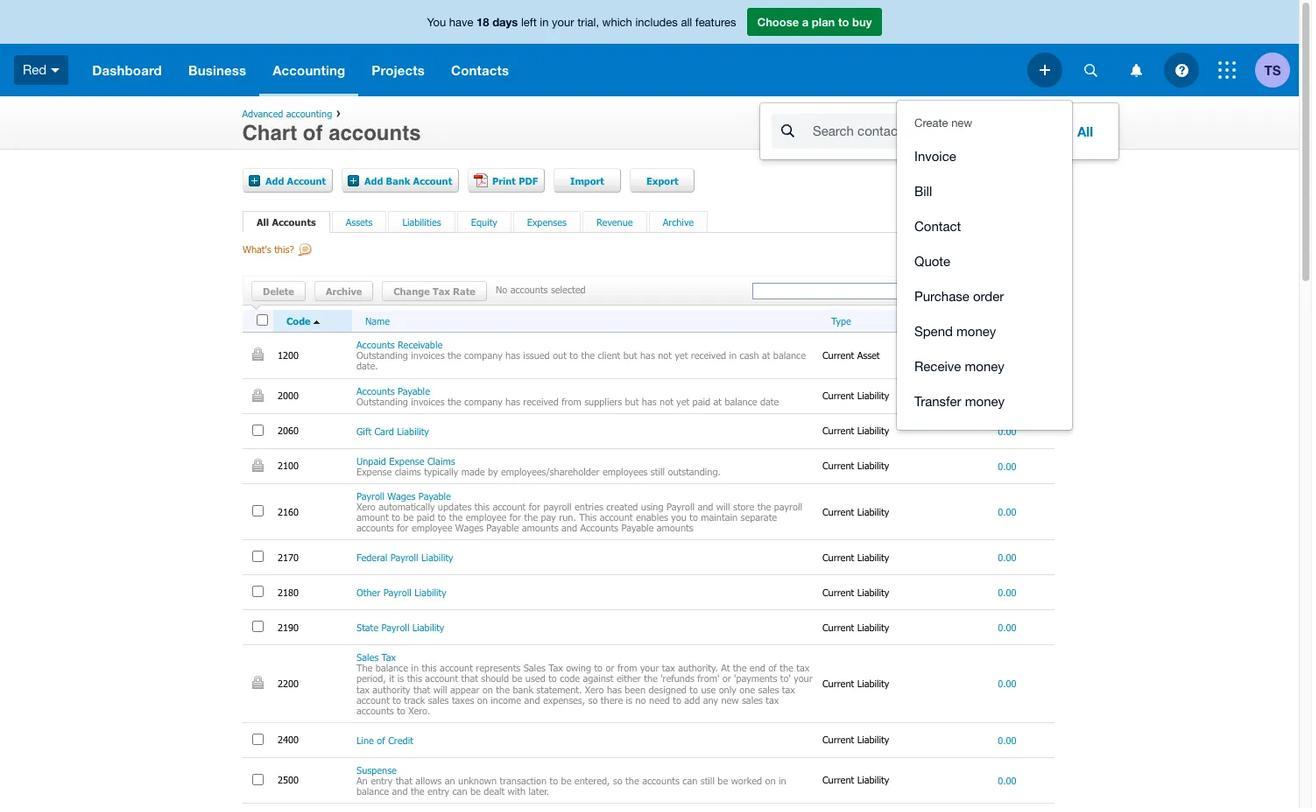 Task type: describe. For each thing, give the bounding box(es) containing it.
credit
[[388, 735, 414, 746]]

Search contacts and transactions search field
[[813, 115, 1029, 148]]

current liability for 2100
[[823, 460, 893, 472]]

choose
[[758, 15, 799, 29]]

payable down typically
[[419, 491, 451, 502]]

liability for 2190
[[858, 622, 890, 633]]

period,
[[357, 673, 386, 685]]

2180
[[278, 587, 302, 598]]

add for add account
[[266, 175, 284, 187]]

liability for 2500
[[858, 775, 890, 786]]

spend money
[[915, 324, 997, 339]]

invoice
[[915, 149, 957, 163]]

2 account from the left
[[413, 175, 452, 187]]

0.00 for 2500
[[998, 775, 1017, 787]]

svg image for list box containing invoice
[[1040, 65, 1051, 75]]

sales tax link
[[357, 652, 396, 664]]

updates
[[438, 501, 472, 513]]

bank
[[386, 175, 410, 187]]

account inside "link"
[[287, 175, 326, 187]]

left
[[521, 16, 537, 29]]

2 horizontal spatial your
[[794, 673, 813, 685]]

0.00 for 2160
[[998, 507, 1017, 518]]

be left "dealt"
[[471, 786, 481, 797]]

date
[[761, 396, 779, 407]]

1 horizontal spatial archive
[[663, 217, 694, 228]]

tax right to'
[[797, 663, 810, 674]]

current liability for 2170
[[823, 552, 893, 563]]

either
[[617, 673, 641, 685]]

and left this
[[562, 522, 577, 534]]

typically
[[424, 466, 459, 477]]

new inside sales tax the balance in this account represents sales tax owing to or from your tax authority. at the end of the tax period, it is this account that should be used to code against either the 'refunds from' or 'payments to' your tax authority that will appear on the bank statement. xero has been designed to use only one sales tax account to track sales taxes on income and expenses, so there is no need to add any new sales tax accounts to xero.
[[722, 695, 739, 706]]

unpaid
[[357, 455, 386, 467]]

in inside you have 18 days left in your trial, which includes all features
[[540, 16, 549, 29]]

18
[[477, 15, 489, 29]]

projects button
[[359, 44, 438, 96]]

it
[[389, 673, 395, 685]]

amount
[[357, 512, 389, 523]]

receivable
[[398, 339, 443, 351]]

to right you in the bottom right of the page
[[690, 512, 698, 523]]

payroll wages payable xero automatically updates this account for payroll entries created using payroll and will store the payroll amount to be paid to the employee for the pay run. this account enables you to maintain separate accounts for employee wages payable amounts and accounts payable amounts
[[357, 491, 803, 534]]

accounts inside the payroll wages payable xero automatically updates this account for payroll entries created using payroll and will store the payroll amount to be paid to the employee for the pay run. this account enables you to maintain separate accounts for employee wages payable amounts and accounts payable amounts
[[357, 522, 394, 534]]

print
[[492, 175, 516, 187]]

balance inside sales tax the balance in this account represents sales tax owing to or from your tax authority. at the end of the tax period, it is this account that should be used to code against either the 'refunds from' or 'payments to' your tax authority that will appear on the bank statement. xero has been designed to use only one sales tax account to track sales taxes on income and expenses, so there is no need to add any new sales tax accounts to xero.
[[376, 663, 408, 674]]

type
[[832, 316, 852, 327]]

be left entered,
[[561, 775, 572, 787]]

current for 2170
[[823, 552, 855, 563]]

2060
[[278, 425, 302, 437]]

0 horizontal spatial archive
[[326, 286, 362, 297]]

features
[[696, 16, 737, 29]]

automatically
[[379, 501, 435, 513]]

0 vertical spatial wages
[[388, 491, 416, 502]]

this
[[579, 512, 597, 523]]

one
[[740, 684, 755, 695]]

svg image for all group
[[1084, 64, 1098, 77]]

all for all accounts
[[257, 217, 269, 228]]

current for 2000
[[823, 390, 855, 401]]

to left use
[[690, 684, 698, 695]]

payroll right using
[[667, 501, 695, 513]]

transfer money link
[[897, 386, 1073, 421]]

svg image inside red popup button
[[51, 68, 60, 73]]

be inside the payroll wages payable xero automatically updates this account for payroll entries created using payroll and will store the payroll amount to be paid to the employee for the pay run. this account enables you to maintain separate accounts for employee wages payable amounts and accounts payable amounts
[[403, 512, 414, 523]]

created
[[607, 501, 638, 513]]

account right this
[[600, 512, 633, 523]]

at inside 'accounts payable outstanding invoices the company has received from suppliers but has not yet paid at balance date'
[[714, 396, 722, 407]]

0.00 link for 2100
[[998, 461, 1017, 472]]

current for 2200
[[823, 678, 855, 690]]

accounts inside 'suspense an entry that allows an unknown transaction to be entered, so the accounts can still be worked on in balance and the entry can be dealt with later.'
[[642, 775, 680, 787]]

appear
[[450, 684, 480, 695]]

any
[[703, 695, 719, 706]]

sales tax the balance in this account represents sales tax owing to or from your tax authority. at the end of the tax period, it is this account that should be used to code against either the 'refunds from' or 'payments to' your tax authority that will appear on the bank statement. xero has been designed to use only one sales tax account to track sales taxes on income and expenses, so there is no need to add any new sales tax accounts to xero.
[[357, 652, 813, 717]]

in inside the accounts receivable outstanding invoices the company has issued out to the client but has not yet received in cash at balance date.
[[730, 350, 737, 361]]

gift card liability
[[357, 426, 429, 437]]

but inside 'accounts payable outstanding invoices the company has received from suppliers but has not yet paid at balance date'
[[625, 396, 639, 407]]

0.00 link for 2000
[[998, 390, 1017, 402]]

receive money link
[[897, 351, 1073, 386]]

0.00 link for 2400
[[998, 735, 1017, 746]]

employees
[[603, 466, 648, 477]]

suspense
[[357, 765, 397, 776]]

1 horizontal spatial for
[[510, 512, 521, 523]]

2500
[[278, 775, 302, 786]]

at
[[721, 663, 730, 674]]

yet inside 'accounts payable outstanding invoices the company has received from suppliers but has not yet paid at balance date'
[[677, 396, 690, 407]]

been
[[625, 684, 646, 695]]

quote
[[915, 254, 951, 269]]

import link
[[554, 168, 621, 193]]

accounts inside the advanced accounting › chart of accounts
[[329, 121, 421, 145]]

maintain
[[701, 512, 738, 523]]

0.00 link for 2170
[[998, 552, 1017, 564]]

expenses,
[[543, 695, 585, 706]]

has up unpaid expense claims expense claims typically made by employees/shareholder employees still outstanding.
[[506, 396, 520, 407]]

transaction
[[500, 775, 547, 787]]

2 horizontal spatial for
[[529, 501, 541, 513]]

company for received
[[464, 396, 503, 407]]

the left pay
[[524, 512, 538, 523]]

that inside 'suspense an entry that allows an unknown transaction to be entered, so the accounts can still be worked on in balance and the entry can be dealt with later.'
[[396, 775, 413, 787]]

but inside the accounts receivable outstanding invoices the company has issued out to the client but has not yet received in cash at balance date.
[[624, 350, 638, 361]]

add bank account
[[365, 175, 452, 187]]

state payroll liability link
[[357, 622, 445, 634]]

enables
[[636, 512, 669, 523]]

to left code
[[549, 673, 557, 685]]

plan
[[812, 15, 835, 29]]

spend money link
[[897, 316, 1073, 351]]

›
[[336, 105, 341, 120]]

you cannot delete/archive system accounts. image for 1200
[[252, 348, 264, 361]]

to right owing
[[594, 663, 603, 674]]

red
[[23, 62, 47, 77]]

1 vertical spatial is
[[626, 695, 633, 706]]

tax right 'payments
[[782, 684, 795, 695]]

which
[[603, 16, 633, 29]]

still inside 'suspense an entry that allows an unknown transaction to be entered, so the accounts can still be worked on in balance and the entry can be dealt with later.'
[[701, 775, 715, 787]]

accounting
[[273, 62, 346, 78]]

money for transfer money
[[965, 394, 1005, 409]]

on right taxes
[[477, 695, 488, 706]]

the left the bank
[[496, 684, 510, 695]]

new inside list box
[[952, 117, 973, 130]]

received inside the accounts receivable outstanding invoices the company has issued out to the client but has not yet received in cash at balance date.
[[691, 350, 727, 361]]

a
[[802, 15, 809, 29]]

payable down using
[[622, 522, 654, 534]]

by
[[488, 466, 498, 477]]

2000
[[278, 390, 302, 401]]

expenses link
[[527, 217, 567, 228]]

so inside sales tax the balance in this account represents sales tax owing to or from your tax authority. at the end of the tax period, it is this account that should be used to code against either the 'refunds from' or 'payments to' your tax authority that will appear on the bank statement. xero has been designed to use only one sales tax account to track sales taxes on income and expenses, so there is no need to add any new sales tax accounts to xero.
[[588, 695, 598, 706]]

current liability for 2190
[[823, 622, 893, 633]]

be left worked
[[718, 775, 728, 787]]

you cannot delete/archive system accounts. image for 2200
[[252, 677, 264, 690]]

other payroll liability
[[357, 587, 447, 599]]

invoice link
[[897, 141, 1073, 176]]

liability for 2000
[[858, 390, 890, 401]]

payroll for other payroll liability
[[384, 587, 412, 599]]

0.00 for 2000
[[998, 390, 1017, 402]]

contacts
[[451, 62, 509, 78]]

delete
[[263, 286, 294, 297]]

code
[[287, 316, 311, 327]]

0 horizontal spatial for
[[397, 522, 409, 534]]

will inside sales tax the balance in this account represents sales tax owing to or from your tax authority. at the end of the tax period, it is this account that should be used to code against either the 'refunds from' or 'payments to' your tax authority that will appear on the bank statement. xero has been designed to use only one sales tax account to track sales taxes on income and expenses, so there is no need to add any new sales tax accounts to xero.
[[434, 684, 447, 695]]

1 payroll from the left
[[544, 501, 572, 513]]

statement.
[[537, 684, 582, 695]]

1 horizontal spatial entry
[[428, 786, 450, 797]]

0.00 for 2180
[[998, 587, 1017, 599]]

worked
[[731, 775, 762, 787]]

add
[[685, 695, 700, 706]]

1 horizontal spatial of
[[377, 735, 385, 746]]

pdf
[[519, 175, 538, 187]]

payable inside 'accounts payable outstanding invoices the company has received from suppliers but has not yet paid at balance date'
[[398, 385, 430, 397]]

so inside 'suspense an entry that allows an unknown transaction to be entered, so the accounts can still be worked on in balance and the entry can be dealt with later.'
[[613, 775, 623, 787]]

1 horizontal spatial that
[[414, 684, 431, 695]]

1 horizontal spatial or
[[723, 673, 731, 685]]

order
[[974, 289, 1004, 304]]

1 horizontal spatial wages
[[456, 522, 484, 534]]

the right either
[[644, 673, 658, 685]]

liability for 2100
[[858, 460, 890, 472]]

liability for 2200
[[858, 678, 890, 690]]

accounts right no
[[511, 284, 548, 296]]

outstanding for receivable
[[357, 350, 408, 361]]

will inside the payroll wages payable xero automatically updates this account for payroll entries created using payroll and will store the payroll amount to be paid to the employee for the pay run. this account enables you to maintain separate accounts for employee wages payable amounts and accounts payable amounts
[[717, 501, 730, 513]]

to inside the accounts receivable outstanding invoices the company has issued out to the client but has not yet received in cash at balance date.
[[570, 350, 578, 361]]

tax for change
[[433, 286, 450, 297]]

outstanding for payable
[[357, 396, 408, 407]]

the right "at"
[[733, 663, 747, 674]]

you cannot delete/archive system accounts. image for 2100
[[252, 459, 264, 472]]

payroll up amount
[[357, 491, 385, 502]]

the down typically
[[449, 512, 463, 523]]

the right receivable
[[448, 350, 461, 361]]

0 horizontal spatial sales
[[357, 652, 379, 664]]

on right appear
[[483, 684, 493, 695]]

1 horizontal spatial sales
[[524, 663, 546, 674]]

1200
[[278, 349, 302, 361]]

the left an
[[411, 786, 425, 797]]

to left xero.
[[397, 705, 406, 717]]

all
[[681, 16, 692, 29]]

1 amounts from the left
[[522, 522, 559, 534]]

liability for 2400
[[858, 735, 890, 746]]

account down period,
[[357, 695, 390, 706]]

has left issued in the left top of the page
[[506, 350, 520, 361]]

1 horizontal spatial can
[[683, 775, 698, 787]]

expense down the gift card liability
[[389, 455, 425, 467]]

has right client
[[641, 350, 655, 361]]

xero inside the payroll wages payable xero automatically updates this account for payroll entries created using payroll and will store the payroll amount to be paid to the employee for the pay run. this account enables you to maintain separate accounts for employee wages payable amounts and accounts payable amounts
[[357, 501, 376, 513]]

current liability for 2000
[[823, 390, 893, 401]]

the right store
[[758, 501, 771, 513]]

represents
[[476, 663, 521, 674]]

purchase
[[915, 289, 970, 304]]

1 horizontal spatial your
[[640, 663, 659, 674]]

balance inside 'accounts payable outstanding invoices the company has received from suppliers but has not yet paid at balance date'
[[725, 396, 758, 407]]

the
[[357, 663, 373, 674]]

0.00 link for 2060
[[998, 426, 1017, 437]]

in inside sales tax the balance in this account represents sales tax owing to or from your tax authority. at the end of the tax period, it is this account that should be used to code against either the 'refunds from' or 'payments to' your tax authority that will appear on the bank statement. xero has been designed to use only one sales tax account to track sales taxes on income and expenses, so there is no need to add any new sales tax accounts to xero.
[[411, 663, 419, 674]]

accounts inside sales tax the balance in this account represents sales tax owing to or from your tax authority. at the end of the tax period, it is this account that should be used to code against either the 'refunds from' or 'payments to' your tax authority that will appear on the bank statement. xero has been designed to use only one sales tax account to track sales taxes on income and expenses, so there is no need to add any new sales tax accounts to xero.
[[357, 705, 394, 717]]

bill link
[[897, 176, 1073, 211]]

accounts receivable link
[[357, 339, 443, 351]]

sales down 'payments
[[742, 695, 763, 706]]

ts button
[[1256, 44, 1300, 96]]

account up taxes
[[425, 673, 458, 685]]

0 horizontal spatial archive link
[[315, 281, 373, 302]]

current liability for 2060
[[823, 425, 893, 437]]

need
[[649, 695, 670, 706]]

money for spend money
[[957, 324, 997, 339]]

you have 18 days left in your trial, which includes all features
[[427, 15, 737, 29]]

bank
[[513, 684, 534, 695]]

from inside 'accounts payable outstanding invoices the company has received from suppliers but has not yet paid at balance date'
[[562, 396, 582, 407]]



Task type: vqa. For each thing, say whether or not it's contained in the screenshot.


Task type: locate. For each thing, give the bounding box(es) containing it.
company inside the accounts receivable outstanding invoices the company has issued out to the client but has not yet received in cash at balance date.
[[464, 350, 503, 361]]

1 vertical spatial but
[[625, 396, 639, 407]]

0.00 link for 2180
[[998, 587, 1017, 599]]

1 vertical spatial you cannot delete/archive system accounts. image
[[252, 677, 264, 690]]

has right suppliers
[[642, 396, 657, 407]]

xero down owing
[[585, 684, 604, 695]]

0 horizontal spatial at
[[714, 396, 722, 407]]

advanced
[[242, 108, 283, 119]]

still inside unpaid expense claims expense claims typically made by employees/shareholder employees still outstanding.
[[651, 466, 665, 477]]

2 0.00 from the top
[[998, 390, 1017, 402]]

to inside banner
[[839, 15, 850, 29]]

0 vertical spatial archive link
[[663, 217, 694, 228]]

balance down suspense at the left of the page
[[357, 786, 389, 797]]

separate
[[741, 512, 777, 523]]

9 current liability from the top
[[823, 735, 893, 746]]

0.00 link for 2200
[[998, 679, 1017, 690]]

0 horizontal spatial tax
[[382, 652, 396, 664]]

has inside sales tax the balance in this account represents sales tax owing to or from your tax authority. at the end of the tax period, it is this account that should be used to code against either the 'refunds from' or 'payments to' your tax authority that will appear on the bank statement. xero has been designed to use only one sales tax account to track sales taxes on income and expenses, so there is no need to add any new sales tax accounts to xero.
[[607, 684, 622, 695]]

to left track
[[393, 695, 401, 706]]

you cannot delete/archive system accounts. image left 1200
[[252, 348, 264, 361]]

1 vertical spatial all
[[257, 217, 269, 228]]

received down issued in the left top of the page
[[523, 396, 559, 407]]

9 0.00 link from the top
[[998, 735, 1017, 746]]

liability for 2180
[[858, 587, 890, 598]]

current for 2180
[[823, 587, 855, 598]]

xero inside sales tax the balance in this account represents sales tax owing to or from your tax authority. at the end of the tax period, it is this account that should be used to code against either the 'refunds from' or 'payments to' your tax authority that will appear on the bank statement. xero has been designed to use only one sales tax account to track sales taxes on income and expenses, so there is no need to add any new sales tax accounts to xero.
[[585, 684, 604, 695]]

sales up the bank
[[524, 663, 546, 674]]

still right employees
[[651, 466, 665, 477]]

tax up it
[[382, 652, 396, 664]]

accounts down ›
[[329, 121, 421, 145]]

tax
[[662, 663, 675, 674], [797, 663, 810, 674], [357, 684, 370, 695], [782, 684, 795, 695], [766, 695, 779, 706]]

payroll for state payroll liability
[[382, 622, 410, 634]]

1 vertical spatial still
[[701, 775, 715, 787]]

2 vertical spatial of
[[377, 735, 385, 746]]

1 horizontal spatial svg image
[[1084, 64, 1098, 77]]

from left suppliers
[[562, 396, 582, 407]]

payroll right other
[[384, 587, 412, 599]]

be inside sales tax the balance in this account represents sales tax owing to or from your tax authority. at the end of the tax period, it is this account that should be used to code against either the 'refunds from' or 'payments to' your tax authority that will appear on the bank statement. xero has been designed to use only one sales tax account to track sales taxes on income and expenses, so there is no need to add any new sales tax accounts to xero.
[[512, 673, 523, 685]]

7 0.00 link from the top
[[998, 622, 1017, 634]]

10 0.00 link from the top
[[998, 775, 1017, 787]]

in
[[540, 16, 549, 29], [730, 350, 737, 361], [411, 663, 419, 674], [779, 775, 787, 787]]

1 vertical spatial money
[[965, 359, 1005, 374]]

that
[[461, 673, 478, 685], [414, 684, 431, 695], [396, 775, 413, 787]]

transfer
[[915, 394, 962, 409]]

0 horizontal spatial add
[[266, 175, 284, 187]]

1 outstanding from the top
[[357, 350, 408, 361]]

1 horizontal spatial received
[[691, 350, 727, 361]]

list box
[[897, 101, 1073, 430]]

line of credit
[[357, 735, 414, 746]]

1 vertical spatial from
[[618, 663, 637, 674]]

0.00 for 2060
[[998, 426, 1017, 437]]

1 vertical spatial not
[[660, 396, 674, 407]]

money inside the transfer money link
[[965, 394, 1005, 409]]

0 vertical spatial will
[[717, 501, 730, 513]]

or left either
[[606, 663, 615, 674]]

current liability for 2500
[[823, 775, 893, 786]]

rate
[[453, 286, 476, 297]]

outstanding inside the accounts receivable outstanding invoices the company has issued out to the client but has not yet received in cash at balance date.
[[357, 350, 408, 361]]

1 you cannot delete/archive system accounts. image from the top
[[252, 389, 264, 402]]

0 vertical spatial new
[[952, 117, 973, 130]]

0 horizontal spatial received
[[523, 396, 559, 407]]

None search field
[[771, 113, 1029, 150]]

but
[[624, 350, 638, 361], [625, 396, 639, 407]]

list box containing invoice
[[897, 101, 1073, 430]]

7 current liability from the top
[[823, 622, 893, 633]]

at
[[762, 350, 771, 361], [714, 396, 722, 407]]

owing
[[566, 663, 591, 674]]

all group
[[761, 103, 1119, 159]]

at left date
[[714, 396, 722, 407]]

add bank account link
[[342, 168, 459, 193]]

6 current liability from the top
[[823, 587, 893, 598]]

will left store
[[717, 501, 730, 513]]

8 0.00 link from the top
[[998, 679, 1017, 690]]

account up all accounts link
[[287, 175, 326, 187]]

company inside 'accounts payable outstanding invoices the company has received from suppliers but has not yet paid at balance date'
[[464, 396, 503, 407]]

can
[[683, 775, 698, 787], [453, 786, 468, 797]]

0.00 link for 2190
[[998, 622, 1017, 634]]

not right suppliers
[[660, 396, 674, 407]]

outstanding up card
[[357, 396, 408, 407]]

that up xero.
[[414, 684, 431, 695]]

add inside "link"
[[266, 175, 284, 187]]

1 horizontal spatial will
[[717, 501, 730, 513]]

accounts inside 'accounts payable outstanding invoices the company has received from suppliers but has not yet paid at balance date'
[[357, 385, 395, 397]]

3 current liability from the top
[[823, 460, 893, 472]]

invoices up accounts payable link
[[411, 350, 445, 361]]

your inside you have 18 days left in your trial, which includes all features
[[552, 16, 575, 29]]

balance right cash
[[774, 350, 806, 361]]

sales up period,
[[357, 652, 379, 664]]

1 vertical spatial you cannot delete/archive system accounts. image
[[252, 459, 264, 472]]

liability for 2170
[[858, 552, 890, 563]]

you cannot delete/archive system accounts. image
[[252, 348, 264, 361], [252, 677, 264, 690]]

1 vertical spatial yet
[[677, 396, 690, 407]]

what's this?
[[243, 243, 294, 255]]

used
[[526, 673, 546, 685]]

payroll left entries
[[544, 501, 572, 513]]

0 vertical spatial you cannot delete/archive system accounts. image
[[252, 348, 264, 361]]

2 vertical spatial money
[[965, 394, 1005, 409]]

the right 'end'
[[780, 663, 794, 674]]

with
[[508, 786, 526, 797]]

0.00 for 2190
[[998, 622, 1017, 634]]

0.00
[[998, 350, 1017, 361], [998, 390, 1017, 402], [998, 426, 1017, 437], [998, 461, 1017, 472], [998, 507, 1017, 518], [998, 552, 1017, 564], [998, 587, 1017, 599], [998, 622, 1017, 634], [998, 679, 1017, 690], [998, 735, 1017, 746], [998, 775, 1017, 787]]

current for 2060
[[823, 425, 855, 437]]

name link
[[365, 316, 390, 327]]

projects
[[372, 62, 425, 78]]

1 vertical spatial so
[[613, 775, 623, 787]]

current liability for 2160
[[823, 506, 893, 517]]

liability for 2160
[[858, 506, 890, 517]]

9 0.00 from the top
[[998, 679, 1017, 690]]

money down spend money link
[[965, 359, 1005, 374]]

and inside sales tax the balance in this account represents sales tax owing to or from your tax authority. at the end of the tax period, it is this account that should be used to code against either the 'refunds from' or 'payments to' your tax authority that will appear on the bank statement. xero has been designed to use only one sales tax account to track sales taxes on income and expenses, so there is no need to add any new sales tax accounts to xero.
[[524, 695, 540, 706]]

but right client
[[624, 350, 638, 361]]

1 horizontal spatial new
[[952, 117, 973, 130]]

federal payroll liability link
[[357, 552, 453, 564]]

2 you cannot delete/archive system accounts. image from the top
[[252, 677, 264, 690]]

the left client
[[581, 350, 595, 361]]

money down purchase order "link"
[[957, 324, 997, 339]]

advanced accounting link
[[242, 108, 332, 119]]

chart
[[242, 121, 297, 145]]

print pdf link
[[468, 168, 545, 193]]

1 horizontal spatial archive link
[[663, 217, 694, 228]]

1 vertical spatial company
[[464, 396, 503, 407]]

4 0.00 link from the top
[[998, 507, 1017, 518]]

is
[[398, 673, 404, 685], [626, 695, 633, 706]]

0.00 for 2170
[[998, 552, 1017, 564]]

1 company from the top
[[464, 350, 503, 361]]

1 horizontal spatial account
[[413, 175, 452, 187]]

account
[[287, 175, 326, 187], [413, 175, 452, 187]]

balance inside the accounts receivable outstanding invoices the company has issued out to the client but has not yet received in cash at balance date.
[[774, 350, 806, 361]]

1 vertical spatial outstanding
[[357, 396, 408, 407]]

amounts
[[522, 522, 559, 534], [657, 522, 694, 534]]

archive up the code link
[[326, 286, 362, 297]]

1 horizontal spatial so
[[613, 775, 623, 787]]

current asset
[[823, 349, 883, 361]]

archive link up the code link
[[315, 281, 373, 302]]

balance inside 'suspense an entry that allows an unknown transaction to be entered, so the accounts can still be worked on in balance and the entry can be dealt with later.'
[[357, 786, 389, 797]]

0 horizontal spatial account
[[287, 175, 326, 187]]

current for 2500
[[823, 775, 855, 786]]

accounts down entries
[[580, 522, 619, 534]]

trial,
[[578, 16, 599, 29]]

2 current liability from the top
[[823, 425, 893, 437]]

bill
[[915, 184, 933, 198]]

new right any
[[722, 695, 739, 706]]

card
[[375, 426, 394, 437]]

5 0.00 from the top
[[998, 507, 1017, 518]]

and down used
[[524, 695, 540, 706]]

current liability for 2180
[[823, 587, 893, 598]]

and right you in the bottom right of the page
[[698, 501, 714, 513]]

contacts button
[[438, 44, 522, 96]]

2 horizontal spatial that
[[461, 673, 478, 685]]

amounts down using
[[657, 522, 694, 534]]

contact link
[[897, 211, 1073, 246]]

to right later.
[[550, 775, 558, 787]]

delete link
[[251, 281, 306, 302]]

dashboard
[[92, 62, 162, 78]]

invoices up gift card liability link in the left of the page
[[411, 396, 445, 407]]

add left bank
[[365, 175, 383, 187]]

current
[[823, 349, 855, 361], [823, 390, 855, 401], [823, 425, 855, 437], [823, 460, 855, 472], [823, 506, 855, 517], [823, 552, 855, 563], [823, 587, 855, 598], [823, 622, 855, 633], [823, 678, 855, 690], [823, 735, 855, 746], [823, 775, 855, 786]]

2 current from the top
[[823, 390, 855, 401]]

current for 2100
[[823, 460, 855, 472]]

to right out
[[570, 350, 578, 361]]

'refunds
[[661, 673, 695, 685]]

accounts inside the accounts receivable outstanding invoices the company has issued out to the client but has not yet received in cash at balance date.
[[357, 339, 395, 351]]

sales left to'
[[758, 684, 779, 695]]

all inside popup button
[[1078, 124, 1094, 139]]

1 vertical spatial at
[[714, 396, 722, 407]]

money inside spend money link
[[957, 324, 997, 339]]

new right create at right top
[[952, 117, 973, 130]]

2 amounts from the left
[[657, 522, 694, 534]]

0 vertical spatial yet
[[675, 350, 688, 361]]

dashboard link
[[79, 44, 175, 96]]

0 vertical spatial all
[[1078, 124, 1094, 139]]

account right bank
[[413, 175, 452, 187]]

1 vertical spatial xero
[[585, 684, 604, 695]]

6 0.00 from the top
[[998, 552, 1017, 564]]

1 horizontal spatial all
[[1078, 124, 1094, 139]]

quote link
[[897, 246, 1073, 281]]

1 invoices from the top
[[411, 350, 445, 361]]

to inside 'suspense an entry that allows an unknown transaction to be entered, so the accounts can still be worked on in balance and the entry can be dealt with later.'
[[550, 775, 558, 787]]

from inside sales tax the balance in this account represents sales tax owing to or from your tax authority. at the end of the tax period, it is this account that should be used to code against either the 'refunds from' or 'payments to' your tax authority that will appear on the bank statement. xero has been designed to use only one sales tax account to track sales taxes on income and expenses, so there is no need to add any new sales tax accounts to xero.
[[618, 663, 637, 674]]

account up appear
[[440, 663, 473, 674]]

0 vertical spatial xero
[[357, 501, 376, 513]]

0 horizontal spatial or
[[606, 663, 615, 674]]

liabilities
[[403, 217, 441, 228]]

invoices inside the accounts receivable outstanding invoices the company has issued out to the client but has not yet received in cash at balance date.
[[411, 350, 445, 361]]

days
[[493, 15, 518, 29]]

11 0.00 from the top
[[998, 775, 1017, 787]]

svg image
[[1219, 61, 1236, 79], [1131, 64, 1142, 77], [1176, 64, 1189, 77], [51, 68, 60, 73]]

1 horizontal spatial payroll
[[774, 501, 803, 513]]

2200
[[278, 678, 302, 690]]

0 horizontal spatial is
[[398, 673, 404, 685]]

tax down the
[[357, 684, 370, 695]]

only
[[719, 684, 737, 695]]

0 vertical spatial outstanding
[[357, 350, 408, 361]]

2 outstanding from the top
[[357, 396, 408, 407]]

not inside 'accounts payable outstanding invoices the company has received from suppliers but has not yet paid at balance date'
[[660, 396, 674, 407]]

current for 1200
[[823, 349, 855, 361]]

0 horizontal spatial that
[[396, 775, 413, 787]]

on inside 'suspense an entry that allows an unknown transaction to be entered, so the accounts can still be worked on in balance and the entry can be dealt with later.'
[[765, 775, 776, 787]]

designed
[[649, 684, 687, 695]]

0 vertical spatial is
[[398, 673, 404, 685]]

other
[[357, 587, 381, 599]]

cash
[[740, 350, 759, 361]]

all button
[[1039, 114, 1108, 149]]

1 account from the left
[[287, 175, 326, 187]]

0 horizontal spatial so
[[588, 695, 598, 706]]

0 vertical spatial at
[[762, 350, 771, 361]]

2 0.00 link from the top
[[998, 426, 1017, 437]]

and left the allows
[[392, 786, 408, 797]]

0 horizontal spatial will
[[434, 684, 447, 695]]

not
[[658, 350, 672, 361], [660, 396, 674, 407]]

0 horizontal spatial payroll
[[544, 501, 572, 513]]

0 horizontal spatial new
[[722, 695, 739, 706]]

0 vertical spatial paid
[[693, 396, 711, 407]]

this?
[[274, 243, 294, 255]]

all accounts
[[257, 217, 316, 228]]

using
[[641, 501, 664, 513]]

4 0.00 from the top
[[998, 461, 1017, 472]]

entered,
[[575, 775, 610, 787]]

2 payroll from the left
[[774, 501, 803, 513]]

1 horizontal spatial xero
[[585, 684, 604, 695]]

money for receive money
[[965, 359, 1005, 374]]

and inside 'suspense an entry that allows an unknown transaction to be entered, so the accounts can still be worked on in balance and the entry can be dealt with later.'
[[392, 786, 408, 797]]

have
[[449, 16, 474, 29]]

to'
[[781, 673, 791, 685]]

your right to'
[[794, 673, 813, 685]]

1 you cannot delete/archive system accounts. image from the top
[[252, 348, 264, 361]]

1 horizontal spatial paid
[[693, 396, 711, 407]]

10 current from the top
[[823, 735, 855, 746]]

5 0.00 link from the top
[[998, 552, 1017, 564]]

of down accounting
[[303, 121, 323, 145]]

state payroll liability
[[357, 622, 445, 634]]

1 vertical spatial received
[[523, 396, 559, 407]]

from'
[[698, 673, 720, 685]]

an
[[445, 775, 455, 787]]

current for 2400
[[823, 735, 855, 746]]

None checkbox
[[257, 315, 268, 326], [252, 506, 264, 517], [257, 315, 268, 326], [252, 506, 264, 517]]

tax left rate
[[433, 286, 450, 297]]

wages down updates
[[456, 522, 484, 534]]

2 company from the top
[[464, 396, 503, 407]]

of inside sales tax the balance in this account represents sales tax owing to or from your tax authority. at the end of the tax period, it is this account that should be used to code against either the 'refunds from' or 'payments to' your tax authority that will appear on the bank statement. xero has been designed to use only one sales tax account to track sales taxes on income and expenses, so there is no need to add any new sales tax accounts to xero.
[[769, 663, 777, 674]]

print pdf
[[492, 175, 538, 187]]

1 add from the left
[[266, 175, 284, 187]]

that up taxes
[[461, 673, 478, 685]]

2 horizontal spatial tax
[[549, 663, 563, 674]]

income
[[491, 695, 521, 706]]

2 horizontal spatial of
[[769, 663, 777, 674]]

2100
[[278, 460, 302, 472]]

revenue
[[597, 217, 633, 228]]

to right automatically
[[438, 512, 446, 523]]

outstanding down the name link
[[357, 350, 408, 361]]

0 vertical spatial from
[[562, 396, 582, 407]]

1 horizontal spatial amounts
[[657, 522, 694, 534]]

not inside the accounts receivable outstanding invoices the company has issued out to the client but has not yet received in cash at balance date.
[[658, 350, 672, 361]]

from up been
[[618, 663, 637, 674]]

4 current from the top
[[823, 460, 855, 472]]

0 vertical spatial archive
[[663, 217, 694, 228]]

of right 'end'
[[769, 663, 777, 674]]

account down by on the left bottom of page
[[493, 501, 526, 513]]

all for all
[[1078, 124, 1094, 139]]

8 0.00 from the top
[[998, 622, 1017, 634]]

current for 2190
[[823, 622, 855, 633]]

0 horizontal spatial employee
[[412, 522, 453, 534]]

invoices
[[411, 350, 445, 361], [411, 396, 445, 407]]

0 horizontal spatial still
[[651, 466, 665, 477]]

import
[[571, 175, 605, 187]]

1 horizontal spatial still
[[701, 775, 715, 787]]

company for issued
[[464, 350, 503, 361]]

accounts up this?
[[272, 217, 316, 228]]

at inside the accounts receivable outstanding invoices the company has issued out to the client but has not yet received in cash at balance date.
[[762, 350, 771, 361]]

payroll right store
[[774, 501, 803, 513]]

0.00 link for 2160
[[998, 507, 1017, 518]]

0 vertical spatial but
[[624, 350, 638, 361]]

create
[[915, 117, 949, 130]]

0 vertical spatial company
[[464, 350, 503, 361]]

0 vertical spatial money
[[957, 324, 997, 339]]

sales right track
[[428, 695, 449, 706]]

1 horizontal spatial is
[[626, 695, 633, 706]]

6 current from the top
[[823, 552, 855, 563]]

8 current from the top
[[823, 622, 855, 633]]

entry
[[371, 775, 393, 787], [428, 786, 450, 797]]

1 vertical spatial new
[[722, 695, 739, 706]]

the right entered,
[[626, 775, 639, 787]]

you cannot delete/archive system accounts. image left 2000
[[252, 389, 264, 402]]

invoices for accounts payable
[[411, 396, 445, 407]]

0 horizontal spatial wages
[[388, 491, 416, 502]]

6 0.00 link from the top
[[998, 587, 1017, 599]]

you cannot delete/archive system accounts. image for 2000
[[252, 389, 264, 402]]

create new group
[[897, 132, 1073, 430]]

0 vertical spatial not
[[658, 350, 672, 361]]

current for 2160
[[823, 506, 855, 517]]

0 vertical spatial still
[[651, 466, 665, 477]]

has
[[506, 350, 520, 361], [641, 350, 655, 361], [506, 396, 520, 407], [642, 396, 657, 407], [607, 684, 622, 695]]

1 vertical spatial of
[[769, 663, 777, 674]]

balance
[[774, 350, 806, 361], [725, 396, 758, 407], [376, 663, 408, 674], [357, 786, 389, 797]]

0 vertical spatial invoices
[[411, 350, 445, 361]]

1 current from the top
[[823, 349, 855, 361]]

1 current liability from the top
[[823, 390, 893, 401]]

account
[[493, 501, 526, 513], [600, 512, 633, 523], [440, 663, 473, 674], [425, 673, 458, 685], [357, 695, 390, 706]]

1 horizontal spatial tax
[[433, 286, 450, 297]]

later.
[[529, 786, 550, 797]]

you cannot delete/archive system accounts. image left 2100
[[252, 459, 264, 472]]

None text field
[[753, 283, 974, 300]]

not right client
[[658, 350, 672, 361]]

yet inside the accounts receivable outstanding invoices the company has issued out to the client but has not yet received in cash at balance date.
[[675, 350, 688, 361]]

banner
[[0, 0, 1300, 430]]

received inside 'accounts payable outstanding invoices the company has received from suppliers but has not yet paid at balance date'
[[523, 396, 559, 407]]

1 vertical spatial will
[[434, 684, 447, 695]]

of inside the advanced accounting › chart of accounts
[[303, 121, 323, 145]]

in right it
[[411, 663, 419, 674]]

claims
[[395, 466, 421, 477]]

of right line on the bottom left of the page
[[377, 735, 385, 746]]

you cannot delete/archive system accounts. image left 2200
[[252, 677, 264, 690]]

sales
[[357, 652, 379, 664], [524, 663, 546, 674]]

0.00 link for 2500
[[998, 775, 1017, 787]]

to down payroll wages payable link
[[392, 512, 400, 523]]

tax up statement.
[[549, 663, 563, 674]]

11 current from the top
[[823, 775, 855, 786]]

0 horizontal spatial amounts
[[522, 522, 559, 534]]

4 current liability from the top
[[823, 506, 893, 517]]

add for add bank account
[[365, 175, 383, 187]]

invoices inside 'accounts payable outstanding invoices the company has received from suppliers but has not yet paid at balance date'
[[411, 396, 445, 407]]

the inside 'accounts payable outstanding invoices the company has received from suppliers but has not yet paid at balance date'
[[448, 396, 461, 407]]

or right from'
[[723, 673, 731, 685]]

7 0.00 from the top
[[998, 587, 1017, 599]]

7 current from the top
[[823, 587, 855, 598]]

entries
[[575, 501, 604, 513]]

accounts
[[329, 121, 421, 145], [511, 284, 548, 296], [357, 522, 394, 534], [357, 705, 394, 717], [642, 775, 680, 787]]

revenue link
[[597, 217, 633, 228]]

0 vertical spatial received
[[691, 350, 727, 361]]

tax for sales
[[382, 652, 396, 664]]

2 invoices from the top
[[411, 396, 445, 407]]

svg image
[[1084, 64, 1098, 77], [1040, 65, 1051, 75]]

to left "add"
[[673, 695, 682, 706]]

paid left date
[[693, 396, 711, 407]]

accounts down authority
[[357, 705, 394, 717]]

money inside receive money "link"
[[965, 359, 1005, 374]]

paid inside the payroll wages payable xero automatically updates this account for payroll entries created using payroll and will store the payroll amount to be paid to the employee for the pay run. this account enables you to maintain separate accounts for employee wages payable amounts and accounts payable amounts
[[417, 512, 435, 523]]

3 current from the top
[[823, 425, 855, 437]]

you cannot delete/archive system accounts. image
[[252, 389, 264, 402], [252, 459, 264, 472]]

2400
[[278, 735, 302, 746]]

0.00 for 2400
[[998, 735, 1017, 746]]

1 0.00 from the top
[[998, 350, 1017, 361]]

no
[[496, 284, 508, 296]]

1 horizontal spatial employee
[[466, 512, 507, 523]]

against
[[583, 673, 614, 685]]

so left there
[[588, 695, 598, 706]]

1 horizontal spatial from
[[618, 663, 637, 674]]

purchase order link
[[897, 281, 1073, 316]]

1 vertical spatial archive
[[326, 286, 362, 297]]

9 current from the top
[[823, 678, 855, 690]]

transfer money
[[915, 394, 1005, 409]]

export link
[[630, 168, 695, 193]]

equity
[[471, 217, 498, 228]]

3 0.00 link from the top
[[998, 461, 1017, 472]]

0 horizontal spatial svg image
[[1040, 65, 1051, 75]]

archive down export
[[663, 217, 694, 228]]

in inside 'suspense an entry that allows an unknown transaction to be entered, so the accounts can still be worked on in balance and the entry can be dealt with later.'
[[779, 775, 787, 787]]

5 current liability from the top
[[823, 552, 893, 563]]

code link
[[287, 316, 348, 330]]

1 0.00 link from the top
[[998, 390, 1017, 402]]

tax down 'payments
[[766, 695, 779, 706]]

company left issued in the left top of the page
[[464, 350, 503, 361]]

0 horizontal spatial entry
[[371, 775, 393, 787]]

paid inside 'accounts payable outstanding invoices the company has received from suppliers but has not yet paid at balance date'
[[693, 396, 711, 407]]

10 0.00 from the top
[[998, 735, 1017, 746]]

employee down by on the left bottom of page
[[466, 512, 507, 523]]

0.00 for 2100
[[998, 461, 1017, 472]]

0 horizontal spatial your
[[552, 16, 575, 29]]

liability for 2060
[[858, 425, 890, 437]]

has left been
[[607, 684, 622, 695]]

invoices for accounts receivable
[[411, 350, 445, 361]]

current liability for 2400
[[823, 735, 893, 746]]

outstanding inside 'accounts payable outstanding invoices the company has received from suppliers but has not yet paid at balance date'
[[357, 396, 408, 407]]

0 horizontal spatial xero
[[357, 501, 376, 513]]

expense left claims
[[357, 466, 392, 477]]

authority.
[[678, 663, 718, 674]]

accounts inside the payroll wages payable xero automatically updates this account for payroll entries created using payroll and will store the payroll amount to be paid to the employee for the pay run. this account enables you to maintain separate accounts for employee wages payable amounts and accounts payable amounts
[[580, 522, 619, 534]]

banner containing ts
[[0, 0, 1300, 430]]

add account link
[[243, 168, 333, 193]]

0.00 for 2200
[[998, 679, 1017, 690]]

received left cash
[[691, 350, 727, 361]]

3 0.00 from the top
[[998, 426, 1017, 437]]

0 horizontal spatial can
[[453, 786, 468, 797]]

out
[[553, 350, 567, 361]]

1 vertical spatial paid
[[417, 512, 435, 523]]

1 vertical spatial archive link
[[315, 281, 373, 302]]

current liability for 2200
[[823, 678, 893, 690]]

payable left pay
[[487, 522, 519, 534]]

5 current from the top
[[823, 506, 855, 517]]

0 horizontal spatial paid
[[417, 512, 435, 523]]

2 you cannot delete/archive system accounts. image from the top
[[252, 459, 264, 472]]

10 current liability from the top
[[823, 775, 893, 786]]

1 horizontal spatial add
[[365, 175, 383, 187]]

None checkbox
[[252, 425, 264, 436], [252, 551, 264, 563], [252, 586, 264, 598], [252, 621, 264, 633], [252, 734, 264, 746], [252, 775, 264, 786], [252, 425, 264, 436], [252, 551, 264, 563], [252, 586, 264, 598], [252, 621, 264, 633], [252, 734, 264, 746], [252, 775, 264, 786]]

8 current liability from the top
[[823, 678, 893, 690]]

payroll for federal payroll liability
[[391, 552, 418, 564]]

this inside the payroll wages payable xero automatically updates this account for payroll entries created using payroll and will store the payroll amount to be paid to the employee for the pay run. this account enables you to maintain separate accounts for employee wages payable amounts and accounts payable amounts
[[475, 501, 490, 513]]

2 add from the left
[[365, 175, 383, 187]]

tax up designed
[[662, 663, 675, 674]]

0 horizontal spatial of
[[303, 121, 323, 145]]



